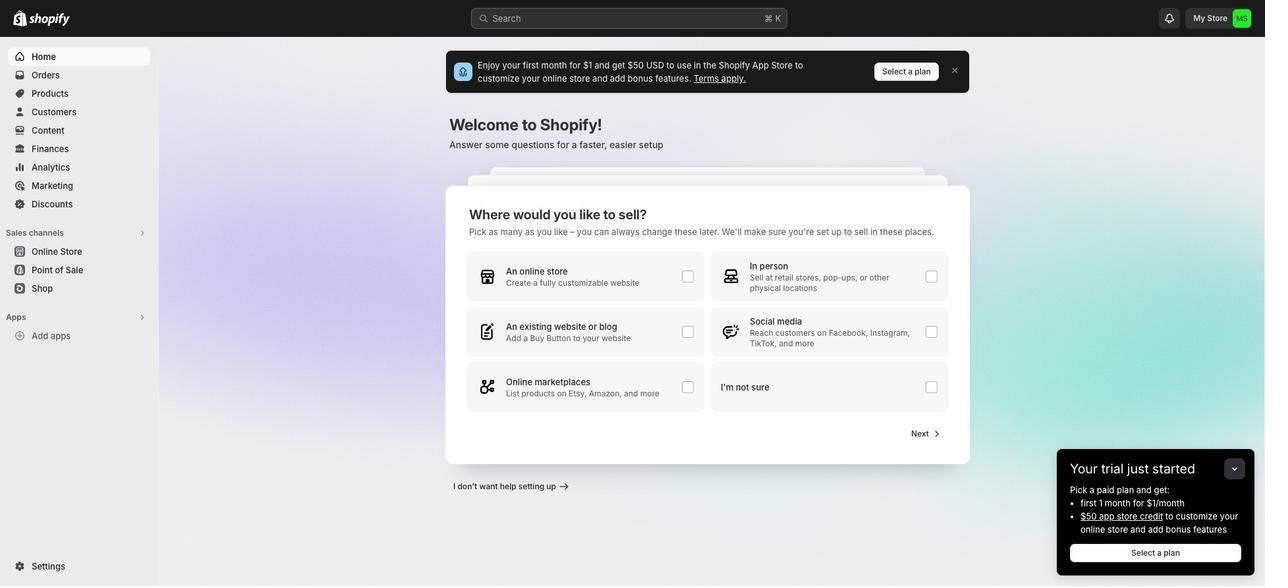 Task type: vqa. For each thing, say whether or not it's contained in the screenshot.
Shopify Image
yes



Task type: describe. For each thing, give the bounding box(es) containing it.
shopify image
[[29, 13, 70, 26]]



Task type: locate. For each thing, give the bounding box(es) containing it.
my store image
[[1233, 9, 1252, 28]]

shopify image
[[13, 11, 27, 26]]



